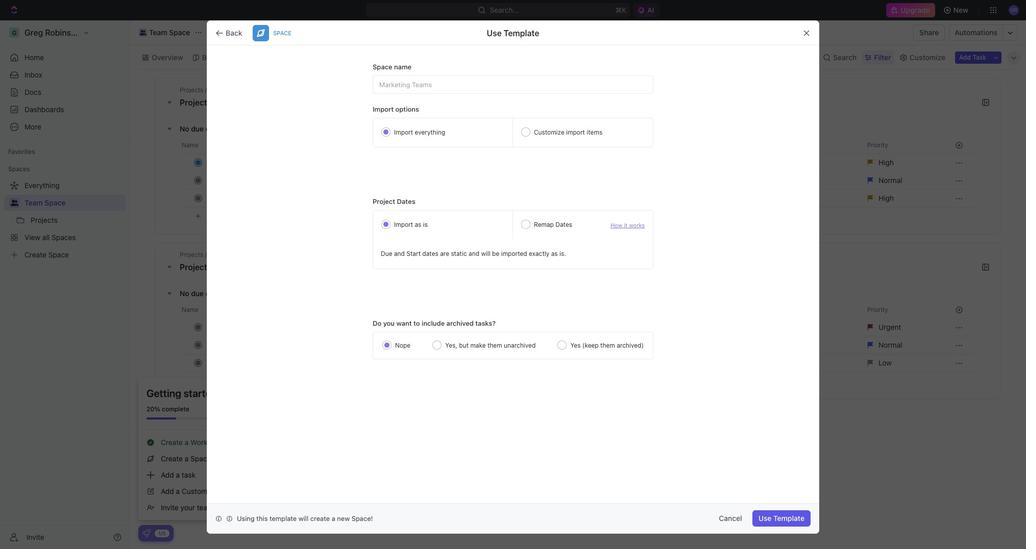 Task type: describe. For each thing, give the bounding box(es) containing it.
add a custom field
[[161, 488, 225, 496]]

works
[[629, 222, 645, 228]]

onboarding checklist button element
[[142, 530, 151, 538]]

a for task
[[176, 471, 180, 480]]

use template button
[[752, 511, 811, 527]]

project 1
[[180, 263, 215, 272]]

dates
[[422, 250, 438, 258]]

a for space
[[185, 455, 189, 464]]

yes, but make them unarchived
[[445, 342, 536, 350]]

customize for customize
[[910, 53, 946, 62]]

1 vertical spatial as
[[551, 250, 558, 258]]

getting
[[147, 388, 181, 400]]

upgrade
[[901, 6, 930, 14]]

2 them from the left
[[600, 342, 615, 350]]

using this template will create a new space !
[[237, 515, 373, 523]]

import
[[566, 129, 585, 136]]

docs link
[[4, 84, 126, 101]]

how
[[611, 222, 622, 228]]

import for import everything
[[394, 129, 413, 136]]

due
[[381, 250, 392, 258]]

1 and from the left
[[394, 250, 405, 258]]

is
[[423, 221, 428, 229]]

dashboards
[[25, 105, 64, 114]]

due and start dates are static and will be imported exactly as is.
[[381, 250, 566, 258]]

favorites
[[8, 148, 35, 156]]

invite for invite
[[27, 533, 44, 542]]

be
[[492, 250, 499, 258]]

it
[[624, 222, 627, 228]]

docs
[[25, 88, 41, 96]]

automations
[[955, 28, 998, 37]]

items
[[587, 129, 603, 136]]

1/5
[[158, 531, 166, 537]]

yes (keep them archived)
[[571, 342, 644, 350]]

team inside team space tree
[[25, 199, 43, 207]]

Marketing Teams text field
[[373, 76, 653, 94]]

template
[[270, 515, 297, 523]]

1 horizontal spatial team space link
[[136, 27, 193, 39]]

home
[[25, 53, 44, 62]]

automations button
[[950, 25, 1003, 40]]

project for project 1
[[180, 263, 207, 272]]

space inside tree
[[45, 199, 66, 207]]

sidebar navigation
[[0, 20, 130, 550]]

1 vertical spatial will
[[299, 515, 309, 523]]

invite for invite your team
[[161, 504, 179, 513]]

overview link
[[150, 50, 183, 65]]

home link
[[4, 50, 126, 66]]

favorites button
[[4, 146, 39, 158]]

1
[[209, 263, 213, 272]]

team
[[197, 504, 213, 513]]

everything
[[415, 129, 445, 136]]

project 2
[[180, 98, 216, 107]]

yes,
[[445, 342, 457, 350]]

date for 2
[[206, 124, 221, 133]]

share
[[920, 28, 939, 37]]

0 vertical spatial template
[[504, 28, 539, 38]]

how it works link
[[611, 222, 645, 228]]

no due date for 1
[[180, 289, 221, 298]]

0 vertical spatial user group image
[[140, 30, 146, 35]]

create for create a space
[[161, 455, 183, 464]]

board link
[[200, 50, 222, 65]]

add task button
[[955, 51, 990, 64]]

2
[[209, 98, 214, 107]]

getting started
[[147, 388, 217, 400]]

remap
[[534, 221, 554, 229]]

table
[[359, 53, 377, 62]]

team space link inside tree
[[25, 195, 124, 211]]

to
[[414, 320, 420, 328]]

a for custom
[[176, 488, 180, 496]]

start
[[407, 250, 421, 258]]

want
[[396, 320, 412, 328]]

this
[[256, 515, 268, 523]]

search...
[[490, 6, 519, 14]]

user group image inside team space tree
[[10, 200, 18, 206]]

inbox link
[[4, 67, 126, 83]]

archived
[[447, 320, 474, 328]]

but
[[459, 342, 469, 350]]

imported
[[501, 250, 527, 258]]

are
[[440, 250, 449, 258]]

due for 2
[[191, 124, 204, 133]]

search
[[833, 53, 857, 62]]

space name
[[373, 63, 412, 71]]

no for project 2
[[180, 124, 189, 133]]

import as is
[[394, 221, 428, 229]]

field
[[209, 488, 225, 496]]

back
[[226, 28, 242, 37]]

import for import options
[[373, 105, 394, 113]]

task
[[973, 53, 986, 61]]

team space tree
[[4, 178, 126, 263]]

1 them from the left
[[488, 342, 502, 350]]

custom
[[182, 488, 207, 496]]

do you want to include archived tasks?
[[373, 320, 496, 328]]

0 horizontal spatial use template
[[487, 28, 539, 38]]

unarchived
[[504, 342, 536, 350]]

use inside use template button
[[759, 515, 772, 523]]

a left new
[[332, 515, 335, 523]]

complete
[[162, 406, 189, 414]]

customize import items
[[534, 129, 603, 136]]

add task
[[959, 53, 986, 61]]

exactly
[[529, 250, 550, 258]]

is.
[[560, 250, 566, 258]]

share button
[[913, 25, 945, 41]]

create a workspace
[[161, 439, 227, 447]]



Task type: locate. For each thing, give the bounding box(es) containing it.
use template inside button
[[759, 515, 805, 523]]

a up 'task'
[[185, 455, 189, 464]]

1 horizontal spatial template
[[774, 515, 805, 523]]

new
[[953, 6, 969, 14]]

1 vertical spatial customize
[[534, 129, 565, 136]]

create up the add a task
[[161, 455, 183, 464]]

invite your team
[[161, 504, 213, 513]]

board
[[202, 53, 222, 62]]

0 vertical spatial customize
[[910, 53, 946, 62]]

tasks?
[[475, 320, 496, 328]]

0 horizontal spatial invite
[[27, 533, 44, 542]]

import left is in the top left of the page
[[394, 221, 413, 229]]

add for add task
[[959, 53, 971, 61]]

space
[[169, 28, 190, 37], [273, 30, 292, 36], [373, 63, 392, 71], [45, 199, 66, 207], [190, 455, 211, 464], [352, 515, 371, 523]]

1 horizontal spatial and
[[469, 250, 479, 258]]

0 horizontal spatial them
[[488, 342, 502, 350]]

1 horizontal spatial use template
[[759, 515, 805, 523]]

1 due from the top
[[191, 124, 204, 133]]

options
[[395, 105, 419, 113]]

add for add a custom field
[[161, 488, 174, 496]]

add for add a task
[[161, 471, 174, 480]]

(keep
[[582, 342, 599, 350]]

them right (keep on the right bottom of the page
[[600, 342, 615, 350]]

0 vertical spatial create
[[161, 439, 183, 447]]

a up create a space
[[185, 439, 189, 447]]

import left options
[[373, 105, 394, 113]]

1 vertical spatial project
[[373, 198, 395, 206]]

0 horizontal spatial template
[[504, 28, 539, 38]]

1 vertical spatial due
[[191, 289, 204, 298]]

0 horizontal spatial team space link
[[25, 195, 124, 211]]

no
[[180, 124, 189, 133], [180, 289, 189, 298]]

team space up overview
[[149, 28, 190, 37]]

will left be
[[481, 250, 490, 258]]

use template
[[487, 28, 539, 38], [759, 515, 805, 523]]

1 vertical spatial add
[[161, 471, 174, 480]]

0 vertical spatial project
[[180, 98, 207, 107]]

0 vertical spatial import
[[373, 105, 394, 113]]

2 create from the top
[[161, 455, 183, 464]]

no for project 1
[[180, 289, 189, 298]]

customize down share button on the right top of the page
[[910, 53, 946, 62]]

1 vertical spatial invite
[[27, 533, 44, 542]]

date down 2
[[206, 124, 221, 133]]

2 no due date from the top
[[180, 289, 221, 298]]

1 horizontal spatial will
[[481, 250, 490, 258]]

them
[[488, 342, 502, 350], [600, 342, 615, 350]]

a for workspace
[[185, 439, 189, 447]]

add left task
[[959, 53, 971, 61]]

customize for customize import items
[[534, 129, 565, 136]]

1 horizontal spatial user group image
[[140, 30, 146, 35]]

0 horizontal spatial and
[[394, 250, 405, 258]]

customize left import
[[534, 129, 565, 136]]

0 vertical spatial team
[[149, 28, 167, 37]]

no due date for 2
[[180, 124, 221, 133]]

yes
[[571, 342, 581, 350]]

dates for project dates
[[397, 198, 415, 206]]

your
[[180, 504, 195, 513]]

1 horizontal spatial use
[[759, 515, 772, 523]]

0 vertical spatial as
[[415, 221, 421, 229]]

due down project 1
[[191, 289, 204, 298]]

use down search...
[[487, 28, 502, 38]]

date down 1
[[206, 289, 221, 298]]

started
[[184, 388, 217, 400]]

0 vertical spatial use
[[487, 28, 502, 38]]

team space link
[[136, 27, 193, 39], [25, 195, 124, 211]]

use right cancel on the bottom right of page
[[759, 515, 772, 523]]

0 vertical spatial add
[[959, 53, 971, 61]]

dates up import as is on the top of the page
[[397, 198, 415, 206]]

1 horizontal spatial them
[[600, 342, 615, 350]]

overview
[[152, 53, 183, 62]]

add left 'task'
[[161, 471, 174, 480]]

static
[[451, 250, 467, 258]]

and right static
[[469, 250, 479, 258]]

create
[[310, 515, 330, 523]]

⌘k
[[615, 6, 626, 14]]

dates right the remap
[[556, 221, 572, 229]]

1 horizontal spatial as
[[551, 250, 558, 258]]

how it works
[[611, 222, 645, 228]]

cancel
[[719, 515, 742, 523]]

0 vertical spatial due
[[191, 124, 204, 133]]

as left is in the top left of the page
[[415, 221, 421, 229]]

import
[[373, 105, 394, 113], [394, 129, 413, 136], [394, 221, 413, 229]]

1 horizontal spatial team
[[149, 28, 167, 37]]

due for 1
[[191, 289, 204, 298]]

and
[[394, 250, 405, 258], [469, 250, 479, 258]]

0 vertical spatial team space
[[149, 28, 190, 37]]

will left create on the left of the page
[[299, 515, 309, 523]]

task
[[182, 471, 196, 480]]

1 vertical spatial use template
[[759, 515, 805, 523]]

team up overview link
[[149, 28, 167, 37]]

1 vertical spatial template
[[774, 515, 805, 523]]

dates
[[397, 198, 415, 206], [556, 221, 572, 229]]

project for project 2
[[180, 98, 207, 107]]

include
[[422, 320, 445, 328]]

cancel button
[[713, 511, 748, 527]]

add down the add a task
[[161, 488, 174, 496]]

project left 2
[[180, 98, 207, 107]]

project for project dates
[[373, 198, 395, 206]]

new
[[337, 515, 350, 523]]

!
[[371, 515, 373, 523]]

1 vertical spatial import
[[394, 129, 413, 136]]

using
[[237, 515, 255, 523]]

team space inside tree
[[25, 199, 66, 207]]

0 vertical spatial dates
[[397, 198, 415, 206]]

invite inside sidebar navigation
[[27, 533, 44, 542]]

create
[[161, 439, 183, 447], [161, 455, 183, 464]]

2 and from the left
[[469, 250, 479, 258]]

1 date from the top
[[206, 124, 221, 133]]

no due date
[[180, 124, 221, 133], [180, 289, 221, 298]]

0 horizontal spatial team space
[[25, 199, 66, 207]]

0 horizontal spatial use
[[487, 28, 502, 38]]

0 vertical spatial will
[[481, 250, 490, 258]]

add
[[959, 53, 971, 61], [161, 471, 174, 480], [161, 488, 174, 496]]

no due date down project 1
[[180, 289, 221, 298]]

2 due from the top
[[191, 289, 204, 298]]

a down the add a task
[[176, 488, 180, 496]]

onboarding checklist button image
[[142, 530, 151, 538]]

1 horizontal spatial invite
[[161, 504, 179, 513]]

template inside button
[[774, 515, 805, 523]]

create up create a space
[[161, 439, 183, 447]]

back button
[[211, 25, 248, 41]]

make
[[470, 342, 486, 350]]

no due date down project 2
[[180, 124, 221, 133]]

dates for remap dates
[[556, 221, 572, 229]]

1 create from the top
[[161, 439, 183, 447]]

a left 'task'
[[176, 471, 180, 480]]

0 horizontal spatial user group image
[[10, 200, 18, 206]]

remap dates
[[534, 221, 572, 229]]

0 horizontal spatial customize
[[534, 129, 565, 136]]

date
[[206, 124, 221, 133], [206, 289, 221, 298]]

import down options
[[394, 129, 413, 136]]

workspace
[[190, 439, 227, 447]]

0 horizontal spatial as
[[415, 221, 421, 229]]

user group image
[[140, 30, 146, 35], [10, 200, 18, 206]]

1 vertical spatial create
[[161, 455, 183, 464]]

1 horizontal spatial dates
[[556, 221, 572, 229]]

project left 1
[[180, 263, 207, 272]]

archived)
[[617, 342, 644, 350]]

due down project 2
[[191, 124, 204, 133]]

do
[[373, 320, 381, 328]]

0 horizontal spatial dates
[[397, 198, 415, 206]]

a
[[185, 439, 189, 447], [185, 455, 189, 464], [176, 471, 180, 480], [176, 488, 180, 496], [332, 515, 335, 523]]

1 no from the top
[[180, 124, 189, 133]]

0 vertical spatial date
[[206, 124, 221, 133]]

project
[[180, 98, 207, 107], [373, 198, 395, 206], [180, 263, 207, 272]]

0 vertical spatial use template
[[487, 28, 539, 38]]

upgrade link
[[886, 3, 935, 17]]

dashboards link
[[4, 102, 126, 118]]

1 vertical spatial dates
[[556, 221, 572, 229]]

0 vertical spatial no
[[180, 124, 189, 133]]

1 vertical spatial team
[[25, 199, 43, 207]]

inbox
[[25, 70, 42, 79]]

0 horizontal spatial team
[[25, 199, 43, 207]]

1 vertical spatial use
[[759, 515, 772, 523]]

you
[[383, 320, 395, 328]]

no down project 1
[[180, 289, 189, 298]]

project dates
[[373, 198, 415, 206]]

create for create a workspace
[[161, 439, 183, 447]]

team down spaces
[[25, 199, 43, 207]]

0 vertical spatial no due date
[[180, 124, 221, 133]]

team
[[149, 28, 167, 37], [25, 199, 43, 207]]

as left is.
[[551, 250, 558, 258]]

0 horizontal spatial will
[[299, 515, 309, 523]]

add inside add task button
[[959, 53, 971, 61]]

1 vertical spatial no
[[180, 289, 189, 298]]

1 vertical spatial team space link
[[25, 195, 124, 211]]

1 vertical spatial no due date
[[180, 289, 221, 298]]

1 horizontal spatial team space
[[149, 28, 190, 37]]

0 vertical spatial invite
[[161, 504, 179, 513]]

table link
[[357, 50, 377, 65]]

2 no from the top
[[180, 289, 189, 298]]

them right make
[[488, 342, 502, 350]]

no down project 2
[[180, 124, 189, 133]]

use template down search...
[[487, 28, 539, 38]]

import for import as is
[[394, 221, 413, 229]]

0 vertical spatial team space link
[[136, 27, 193, 39]]

template
[[504, 28, 539, 38], [774, 515, 805, 523]]

import options
[[373, 105, 419, 113]]

customize
[[910, 53, 946, 62], [534, 129, 565, 136]]

20%
[[147, 406, 160, 414]]

2 vertical spatial import
[[394, 221, 413, 229]]

customize inside button
[[910, 53, 946, 62]]

and right due
[[394, 250, 405, 258]]

2 date from the top
[[206, 289, 221, 298]]

1 vertical spatial date
[[206, 289, 221, 298]]

1 vertical spatial user group image
[[10, 200, 18, 206]]

date for 1
[[206, 289, 221, 298]]

1 no due date from the top
[[180, 124, 221, 133]]

1 horizontal spatial customize
[[910, 53, 946, 62]]

add a task
[[161, 471, 196, 480]]

team space down spaces
[[25, 199, 66, 207]]

2 vertical spatial project
[[180, 263, 207, 272]]

1 vertical spatial team space
[[25, 199, 66, 207]]

search button
[[820, 50, 860, 65]]

name
[[394, 63, 412, 71]]

use
[[487, 28, 502, 38], [759, 515, 772, 523]]

customize button
[[896, 50, 949, 65]]

new button
[[939, 2, 975, 18]]

due
[[191, 124, 204, 133], [191, 289, 204, 298]]

create a space
[[161, 455, 211, 464]]

use template right cancel on the bottom right of page
[[759, 515, 805, 523]]

project up import as is on the top of the page
[[373, 198, 395, 206]]

2 vertical spatial add
[[161, 488, 174, 496]]

import everything
[[394, 129, 445, 136]]

spaces
[[8, 165, 30, 173]]



Task type: vqa. For each thing, say whether or not it's contained in the screenshot.
the Import corresponding to Import everything
yes



